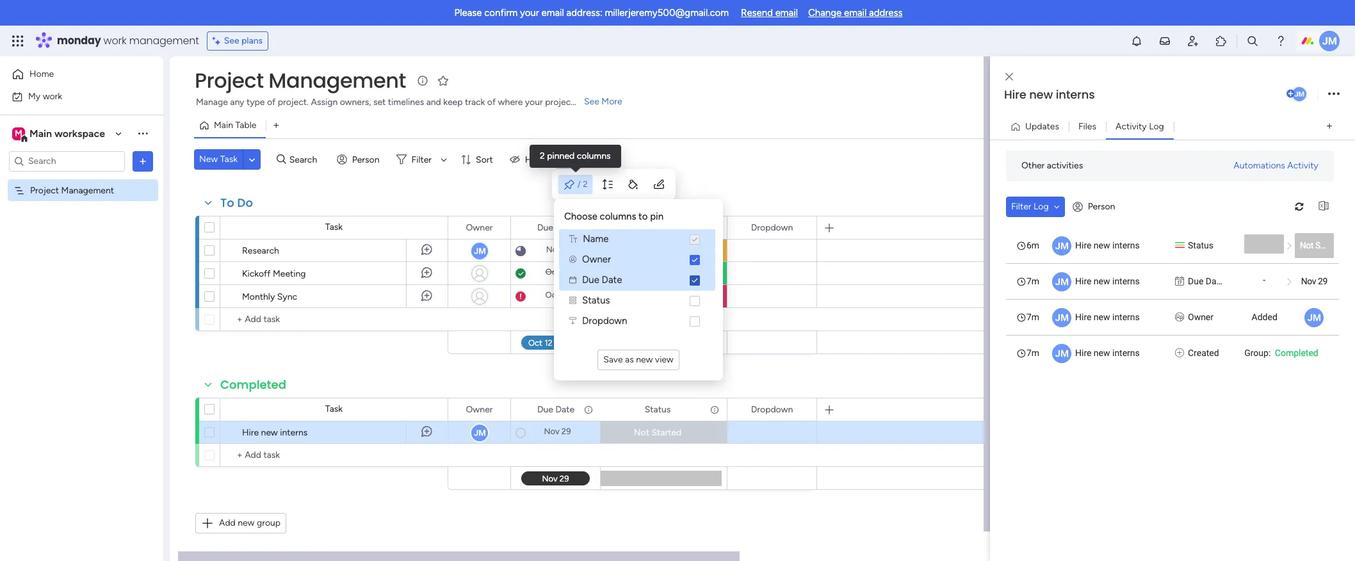 Task type: locate. For each thing, give the bounding box(es) containing it.
not inside list box
[[1300, 240, 1314, 250]]

2 7m from the top
[[1027, 312, 1040, 322]]

1 horizontal spatial not
[[1300, 240, 1314, 250]]

0 horizontal spatial person
[[352, 154, 380, 165]]

2
[[540, 151, 545, 161], [583, 179, 588, 189]]

not started inside list box
[[1300, 240, 1343, 250]]

hire
[[1004, 86, 1027, 102], [1075, 240, 1092, 250], [1075, 276, 1092, 286], [1075, 312, 1092, 322], [1075, 347, 1092, 358], [242, 427, 259, 438]]

0 vertical spatial owner field
[[463, 221, 496, 235]]

completed inside list box
[[1275, 347, 1319, 358]]

sort
[[476, 154, 493, 165]]

4
[[564, 245, 569, 254]]

status field for completed
[[642, 403, 674, 417]]

main left table at the top left
[[214, 120, 233, 131]]

work right monday
[[103, 33, 127, 48]]

7m
[[1027, 276, 1040, 286], [1027, 312, 1040, 322], [1027, 347, 1040, 358]]

1 vertical spatial completed
[[220, 377, 286, 393]]

monday
[[57, 33, 101, 48]]

date
[[556, 222, 575, 233], [602, 274, 622, 286], [1206, 276, 1224, 286], [556, 404, 575, 415]]

email right resend
[[775, 7, 798, 19]]

/
[[578, 179, 581, 189]]

2 vertical spatial 7m
[[1027, 347, 1040, 358]]

timelines
[[388, 97, 424, 108]]

1 vertical spatial owner field
[[463, 403, 496, 417]]

1 horizontal spatial person
[[1088, 201, 1115, 212]]

started
[[1316, 240, 1343, 250], [652, 427, 682, 438]]

0 horizontal spatial email
[[542, 7, 564, 19]]

log for filter log
[[1034, 201, 1049, 212]]

1 horizontal spatial management
[[269, 66, 406, 95]]

0 horizontal spatial project management
[[30, 185, 114, 196]]

list box containing 6m
[[1006, 227, 1343, 371]]

please
[[454, 7, 482, 19]]

of right type
[[267, 97, 276, 108]]

0 vertical spatial column information image
[[710, 223, 720, 233]]

column information image
[[583, 223, 594, 233], [583, 404, 594, 415]]

1 vertical spatial project management
[[30, 185, 114, 196]]

1 vertical spatial person
[[1088, 201, 1115, 212]]

1 horizontal spatial 2
[[583, 179, 588, 189]]

2 owner field from the top
[[463, 403, 496, 417]]

0 horizontal spatial completed
[[220, 377, 286, 393]]

due
[[537, 222, 553, 233], [582, 274, 599, 286], [1188, 276, 1204, 286], [537, 404, 553, 415]]

due date field for to do
[[534, 221, 578, 235]]

apps image
[[1215, 35, 1228, 47]]

1 due date field from the top
[[534, 221, 578, 235]]

name
[[583, 233, 609, 245]]

Completed field
[[217, 377, 290, 393]]

status field up working on it
[[642, 221, 674, 235]]

columns left to
[[600, 211, 636, 222]]

email right change
[[844, 7, 867, 19]]

your
[[520, 7, 539, 19], [525, 97, 543, 108]]

0 horizontal spatial see
[[224, 35, 239, 46]]

0 vertical spatial person button
[[332, 149, 387, 170]]

0 vertical spatial 7m
[[1027, 276, 1040, 286]]

completed
[[1275, 347, 1319, 358], [220, 377, 286, 393]]

management down the search in workspace field
[[61, 185, 114, 196]]

hide button
[[505, 149, 552, 170]]

2 inside / 2 dropdown button
[[583, 179, 588, 189]]

new
[[1029, 86, 1053, 102], [1094, 240, 1110, 250], [1094, 276, 1110, 286], [1094, 312, 1110, 322], [1094, 347, 1110, 358], [636, 354, 653, 365], [261, 427, 278, 438], [238, 518, 255, 528]]

project management inside list box
[[30, 185, 114, 196]]

see for see more
[[584, 96, 599, 107]]

2 column information image from the top
[[710, 404, 720, 415]]

stuck
[[646, 291, 669, 302]]

more
[[602, 96, 622, 107]]

hire for created
[[1075, 347, 1092, 358]]

email for resend email
[[775, 7, 798, 19]]

1 vertical spatial column information image
[[710, 404, 720, 415]]

filter left angle down image
[[1011, 201, 1032, 212]]

3 email from the left
[[844, 7, 867, 19]]

oct left 31
[[545, 267, 560, 277]]

1 vertical spatial project
[[30, 185, 59, 196]]

created
[[1188, 347, 1219, 358]]

0 horizontal spatial main
[[29, 127, 52, 139]]

table
[[235, 120, 256, 131]]

person button
[[332, 149, 387, 170], [1067, 196, 1123, 217]]

filter button
[[391, 149, 452, 170]]

1 vertical spatial work
[[43, 91, 62, 102]]

1 horizontal spatial activity
[[1288, 160, 1319, 171]]

work for monday
[[103, 33, 127, 48]]

1 horizontal spatial project management
[[195, 66, 406, 95]]

add view image
[[274, 121, 279, 130]]

1 dropdown field from the top
[[748, 221, 796, 235]]

project management down the search in workspace field
[[30, 185, 114, 196]]

group: completed
[[1245, 347, 1319, 358]]

1 vertical spatial status field
[[642, 403, 674, 417]]

activity
[[1116, 121, 1147, 132], [1288, 160, 1319, 171]]

column information image
[[710, 223, 720, 233], [710, 404, 720, 415]]

2 vertical spatial task
[[325, 404, 343, 414]]

person for the bottommost person popup button
[[1088, 201, 1115, 212]]

0 horizontal spatial management
[[61, 185, 114, 196]]

0 horizontal spatial not started
[[634, 427, 682, 438]]

hire new interns for created
[[1075, 347, 1140, 358]]

0 vertical spatial 2
[[540, 151, 545, 161]]

to
[[639, 211, 648, 222]]

0 horizontal spatial not
[[634, 427, 649, 438]]

dropdown field for completed
[[748, 403, 796, 417]]

activity up refresh icon
[[1288, 160, 1319, 171]]

project management
[[195, 66, 406, 95], [30, 185, 114, 196]]

1 vertical spatial due date field
[[534, 403, 578, 417]]

workspace image
[[12, 126, 25, 141]]

1 horizontal spatial email
[[775, 7, 798, 19]]

options image
[[136, 155, 149, 167]]

new task button
[[194, 149, 243, 170]]

dapulse person column image
[[569, 256, 576, 263]]

12
[[562, 290, 570, 300]]

3 7m from the top
[[1027, 347, 1040, 358]]

your right the confirm
[[520, 7, 539, 19]]

1 owner field from the top
[[463, 221, 496, 235]]

1 horizontal spatial main
[[214, 120, 233, 131]]

main inside button
[[214, 120, 233, 131]]

1 horizontal spatial person button
[[1067, 196, 1123, 217]]

0 horizontal spatial filter
[[412, 154, 432, 165]]

0 horizontal spatial 29
[[562, 427, 571, 436]]

resend email
[[741, 7, 798, 19]]

1 horizontal spatial nov 29
[[1301, 276, 1328, 286]]

due inside list box
[[1188, 276, 1204, 286]]

0 vertical spatial filter
[[412, 154, 432, 165]]

workspace
[[54, 127, 105, 139]]

to do
[[220, 195, 253, 211]]

2 email from the left
[[775, 7, 798, 19]]

list box
[[1006, 227, 1343, 371]]

pin
[[650, 211, 664, 222]]

export to excel image
[[1314, 202, 1334, 211]]

see more link
[[583, 95, 624, 108]]

add view image
[[1327, 122, 1332, 131]]

manage
[[196, 97, 228, 108]]

task
[[220, 154, 238, 165], [325, 222, 343, 232], [325, 404, 343, 414]]

0 vertical spatial not started
[[1300, 240, 1343, 250]]

0 horizontal spatial activity
[[1116, 121, 1147, 132]]

change
[[808, 7, 842, 19]]

log left angle down image
[[1034, 201, 1049, 212]]

0 vertical spatial 29
[[1318, 276, 1328, 286]]

monday work management
[[57, 33, 199, 48]]

1 vertical spatial task
[[325, 222, 343, 232]]

nov for hire new interns
[[544, 427, 560, 436]]

files button
[[1069, 116, 1106, 137]]

filter inside 'popup button'
[[412, 154, 432, 165]]

1 status field from the top
[[642, 221, 674, 235]]

1 vertical spatial log
[[1034, 201, 1049, 212]]

0 vertical spatial dropdown
[[751, 222, 793, 233]]

work inside "button"
[[43, 91, 62, 102]]

1 vertical spatial not
[[634, 427, 649, 438]]

activity down hire new interns field
[[1116, 121, 1147, 132]]

monthly sync
[[242, 291, 297, 302]]

Due Date field
[[534, 221, 578, 235], [534, 403, 578, 417]]

1 horizontal spatial completed
[[1275, 347, 1319, 358]]

oct for meeting
[[545, 267, 560, 277]]

hire new interns for status
[[1075, 240, 1140, 250]]

1 email from the left
[[542, 7, 564, 19]]

0 vertical spatial project management
[[195, 66, 406, 95]]

2 right /
[[583, 179, 588, 189]]

v2 search image
[[277, 152, 286, 167]]

1 vertical spatial your
[[525, 97, 543, 108]]

/ 2
[[578, 179, 588, 189]]

1 horizontal spatial not started
[[1300, 240, 1343, 250]]

project up any
[[195, 66, 264, 95]]

2 horizontal spatial email
[[844, 7, 867, 19]]

log inside button
[[1034, 201, 1049, 212]]

status
[[645, 222, 671, 233], [1188, 240, 1214, 250], [582, 295, 610, 306], [645, 404, 671, 415]]

0 vertical spatial task
[[220, 154, 238, 165]]

filter inside button
[[1011, 201, 1032, 212]]

0 vertical spatial person
[[352, 154, 380, 165]]

0 horizontal spatial project
[[30, 185, 59, 196]]

1 vertical spatial started
[[652, 427, 682, 438]]

2 status field from the top
[[642, 403, 674, 417]]

Dropdown field
[[748, 221, 796, 235], [748, 403, 796, 417]]

column information image for completed
[[710, 404, 720, 415]]

2 dropdown field from the top
[[748, 403, 796, 417]]

/ 2 button
[[558, 175, 593, 194]]

To Do field
[[217, 195, 256, 211]]

1 column information image from the top
[[583, 223, 594, 233]]

1 vertical spatial 7m
[[1027, 312, 1040, 322]]

project down the search in workspace field
[[30, 185, 59, 196]]

invite members image
[[1187, 35, 1200, 47]]

1 vertical spatial management
[[61, 185, 114, 196]]

task inside button
[[220, 154, 238, 165]]

2 oct from the top
[[545, 290, 560, 300]]

v2 done deadline image
[[516, 267, 526, 280]]

0 vertical spatial column information image
[[583, 223, 594, 233]]

1 horizontal spatial 29
[[1318, 276, 1328, 286]]

see left more
[[584, 96, 599, 107]]

dapulse addbtn image
[[1287, 90, 1295, 98]]

1 horizontal spatial filter
[[1011, 201, 1032, 212]]

filter for filter log
[[1011, 201, 1032, 212]]

0 vertical spatial see
[[224, 35, 239, 46]]

2 pinned columns
[[540, 151, 611, 161]]

work right my
[[43, 91, 62, 102]]

see inside button
[[224, 35, 239, 46]]

0 vertical spatial columns
[[577, 151, 611, 161]]

1 horizontal spatial log
[[1149, 121, 1164, 132]]

interns for due date
[[1113, 276, 1140, 286]]

activity log
[[1116, 121, 1164, 132]]

log
[[1149, 121, 1164, 132], [1034, 201, 1049, 212]]

hire new interns for owner
[[1075, 312, 1140, 322]]

main right the workspace icon
[[29, 127, 52, 139]]

0 vertical spatial log
[[1149, 121, 1164, 132]]

select product image
[[12, 35, 24, 47]]

1 horizontal spatial started
[[1316, 240, 1343, 250]]

see left plans
[[224, 35, 239, 46]]

interns
[[1056, 86, 1095, 102], [1113, 240, 1140, 250], [1113, 276, 1140, 286], [1113, 312, 1140, 322], [1113, 347, 1140, 358], [280, 427, 308, 438]]

person left filter 'popup button'
[[352, 154, 380, 165]]

workspace selection element
[[12, 126, 107, 143]]

1 vertical spatial activity
[[1288, 160, 1319, 171]]

29
[[1318, 276, 1328, 286], [562, 427, 571, 436]]

activity inside button
[[1288, 160, 1319, 171]]

1 horizontal spatial see
[[584, 96, 599, 107]]

0 vertical spatial nov
[[546, 245, 562, 254]]

Status field
[[642, 221, 674, 235], [642, 403, 674, 417]]

small dropdown column outline image
[[569, 318, 576, 325]]

project management up project.
[[195, 66, 406, 95]]

hire new interns
[[1004, 86, 1095, 102], [1075, 240, 1140, 250], [1075, 276, 1140, 286], [1075, 312, 1140, 322], [1075, 347, 1140, 358], [242, 427, 308, 438]]

email left address:
[[542, 7, 564, 19]]

see more
[[584, 96, 622, 107]]

main inside workspace selection element
[[29, 127, 52, 139]]

log inside "button"
[[1149, 121, 1164, 132]]

1 7m from the top
[[1027, 276, 1040, 286]]

0 vertical spatial due date field
[[534, 221, 578, 235]]

status inside list box
[[1188, 240, 1214, 250]]

of
[[267, 97, 276, 108], [487, 97, 496, 108]]

0 vertical spatial status field
[[642, 221, 674, 235]]

Search field
[[286, 151, 325, 168]]

main for main workspace
[[29, 127, 52, 139]]

of right track
[[487, 97, 496, 108]]

my work
[[28, 91, 62, 102]]

1 vertical spatial nov
[[1301, 276, 1316, 286]]

0 vertical spatial dropdown field
[[748, 221, 796, 235]]

date inside list box
[[1206, 276, 1224, 286]]

2 left pinned
[[540, 151, 545, 161]]

1 horizontal spatial work
[[103, 33, 127, 48]]

1 vertical spatial column information image
[[583, 404, 594, 415]]

1 vertical spatial oct
[[545, 290, 560, 300]]

Owner field
[[463, 221, 496, 235], [463, 403, 496, 417]]

nov
[[546, 245, 562, 254], [1301, 276, 1316, 286], [544, 427, 560, 436]]

0 vertical spatial started
[[1316, 240, 1343, 250]]

columns right menu 'icon'
[[577, 151, 611, 161]]

add
[[219, 518, 236, 528]]

1 of from the left
[[267, 97, 276, 108]]

your right 'where' in the left top of the page
[[525, 97, 543, 108]]

management inside list box
[[61, 185, 114, 196]]

management up assign
[[269, 66, 406, 95]]

help image
[[1275, 35, 1287, 47]]

1 vertical spatial nov 29
[[544, 427, 571, 436]]

status field down view
[[642, 403, 674, 417]]

other
[[1022, 160, 1045, 171]]

filter for filter
[[412, 154, 432, 165]]

2 due date field from the top
[[534, 403, 578, 417]]

+ Add task text field
[[227, 312, 442, 327]]

0 vertical spatial completed
[[1275, 347, 1319, 358]]

1 vertical spatial see
[[584, 96, 599, 107]]

1 oct from the top
[[545, 267, 560, 277]]

7m for created
[[1027, 347, 1040, 358]]

oct for sync
[[545, 290, 560, 300]]

nov 4
[[546, 245, 569, 254]]

working on it
[[631, 245, 684, 256]]

interns for status
[[1113, 240, 1140, 250]]

hire inside field
[[1004, 86, 1027, 102]]

1 horizontal spatial project
[[195, 66, 264, 95]]

person button right search field
[[332, 149, 387, 170]]

dropdown for to do
[[751, 222, 793, 233]]

filter left the arrow down image
[[412, 154, 432, 165]]

v2 calendar view small outline image
[[569, 277, 576, 284]]

0 vertical spatial management
[[269, 66, 406, 95]]

person right angle down image
[[1088, 201, 1115, 212]]

1 horizontal spatial of
[[487, 97, 496, 108]]

person button right angle down image
[[1067, 196, 1123, 217]]

not started
[[1300, 240, 1343, 250], [634, 427, 682, 438]]

files
[[1079, 121, 1097, 132]]

log down hire new interns field
[[1149, 121, 1164, 132]]

dapulse drag 2 image
[[992, 295, 996, 309]]

0 horizontal spatial log
[[1034, 201, 1049, 212]]

to
[[220, 195, 234, 211]]

1 vertical spatial dropdown field
[[748, 403, 796, 417]]

1 vertical spatial 29
[[562, 427, 571, 436]]

project.
[[278, 97, 309, 108]]

0 horizontal spatial started
[[652, 427, 682, 438]]

1 vertical spatial filter
[[1011, 201, 1032, 212]]

management
[[269, 66, 406, 95], [61, 185, 114, 196]]

oct
[[545, 267, 560, 277], [545, 290, 560, 300]]

2 of from the left
[[487, 97, 496, 108]]

0 vertical spatial not
[[1300, 240, 1314, 250]]

0 vertical spatial work
[[103, 33, 127, 48]]

main table
[[214, 120, 256, 131]]

0 vertical spatial nov 29
[[1301, 276, 1328, 286]]

0 vertical spatial activity
[[1116, 121, 1147, 132]]

2 vertical spatial nov
[[544, 427, 560, 436]]

option
[[0, 179, 163, 181]]

oct left 12 in the bottom left of the page
[[545, 290, 560, 300]]

dropdown field for to do
[[748, 221, 796, 235]]

0 horizontal spatial 2
[[540, 151, 545, 161]]

1 column information image from the top
[[710, 223, 720, 233]]

1 vertical spatial not started
[[634, 427, 682, 438]]



Task type: vqa. For each thing, say whether or not it's contained in the screenshot.
"Public Dashboard" icon
no



Task type: describe. For each thing, give the bounding box(es) containing it.
and
[[426, 97, 441, 108]]

filter log button
[[1006, 196, 1065, 217]]

hire for due date
[[1075, 276, 1092, 286]]

hide
[[525, 154, 544, 165]]

as
[[625, 354, 634, 365]]

type
[[247, 97, 265, 108]]

main workspace
[[29, 127, 105, 139]]

refresh image
[[1289, 202, 1310, 211]]

change email address
[[808, 7, 903, 19]]

updates
[[1025, 121, 1059, 132]]

workspace options image
[[136, 127, 149, 140]]

angle down image
[[249, 155, 255, 164]]

29 inside list box
[[1318, 276, 1328, 286]]

new inside button
[[238, 518, 255, 528]]

owner field for completed
[[463, 403, 496, 417]]

keep
[[443, 97, 463, 108]]

group:
[[1245, 347, 1271, 358]]

stands.
[[576, 97, 605, 108]]

dapulse date column image
[[1175, 274, 1184, 288]]

save as new view button
[[598, 349, 679, 370]]

plans
[[241, 35, 263, 46]]

m
[[15, 128, 22, 139]]

change email address link
[[808, 7, 903, 19]]

my
[[28, 91, 40, 102]]

due date field for completed
[[534, 403, 578, 417]]

activity inside "button"
[[1116, 121, 1147, 132]]

nov inside list box
[[1301, 276, 1316, 286]]

dropdown for completed
[[751, 404, 793, 415]]

meeting
[[273, 268, 306, 279]]

activity log button
[[1106, 116, 1174, 137]]

hire new interns for due date
[[1075, 276, 1140, 286]]

updates button
[[1006, 116, 1069, 137]]

interns inside field
[[1056, 86, 1095, 102]]

nov 29 inside list box
[[1301, 276, 1328, 286]]

due date inside list box
[[1188, 276, 1224, 286]]

jeremy miller image
[[1319, 31, 1340, 51]]

please confirm your email address: millerjeremy500@gmail.com
[[454, 7, 729, 19]]

email for change email address
[[844, 7, 867, 19]]

research
[[242, 245, 279, 256]]

confirm
[[484, 7, 518, 19]]

started inside list box
[[1316, 240, 1343, 250]]

see for see plans
[[224, 35, 239, 46]]

hire new interns inside field
[[1004, 86, 1095, 102]]

kickoff
[[242, 268, 271, 279]]

project
[[545, 97, 574, 108]]

completed inside field
[[220, 377, 286, 393]]

filter log
[[1011, 201, 1049, 212]]

home button
[[8, 64, 138, 85]]

track
[[465, 97, 485, 108]]

+ Add task text field
[[227, 448, 442, 463]]

dapulse text column image
[[569, 236, 577, 243]]

add new group
[[219, 518, 281, 528]]

v2 overdue deadline image
[[516, 290, 526, 303]]

management
[[129, 33, 199, 48]]

added
[[1252, 312, 1278, 322]]

on
[[667, 245, 677, 256]]

my work button
[[8, 86, 138, 107]]

angle down image
[[1054, 202, 1060, 211]]

jeremy miller image
[[1291, 86, 1308, 102]]

person for person popup button to the left
[[352, 154, 380, 165]]

close image
[[1006, 72, 1013, 82]]

nov for research
[[546, 245, 562, 254]]

owners,
[[340, 97, 371, 108]]

oct 12
[[545, 290, 570, 300]]

view
[[655, 354, 674, 365]]

options image
[[1328, 86, 1340, 103]]

menu image
[[560, 153, 572, 166]]

inbox image
[[1159, 35, 1171, 47]]

dapulse plus image
[[1175, 346, 1184, 360]]

v2 multiple person column image
[[1175, 310, 1184, 324]]

owner inside list box
[[1188, 312, 1214, 322]]

Project Management field
[[192, 66, 409, 95]]

interns for owner
[[1113, 312, 1140, 322]]

main for main table
[[214, 120, 233, 131]]

see plans
[[224, 35, 263, 46]]

millerjeremy500@gmail.com
[[605, 7, 729, 19]]

task for to do
[[325, 222, 343, 232]]

add new group button
[[195, 513, 286, 534]]

0 horizontal spatial person button
[[332, 149, 387, 170]]

31
[[562, 267, 570, 277]]

assign
[[311, 97, 338, 108]]

activities
[[1047, 160, 1083, 171]]

oct 31
[[545, 267, 570, 277]]

resend
[[741, 7, 773, 19]]

add to favorites image
[[437, 74, 450, 87]]

notifications image
[[1130, 35, 1143, 47]]

1 vertical spatial dropdown
[[582, 315, 627, 327]]

show board description image
[[415, 74, 430, 87]]

arrow down image
[[436, 152, 452, 167]]

where
[[498, 97, 523, 108]]

log for activity log
[[1149, 121, 1164, 132]]

0 vertical spatial project
[[195, 66, 264, 95]]

status field for to do
[[642, 221, 674, 235]]

0 horizontal spatial nov 29
[[544, 427, 571, 436]]

2 column information image from the top
[[583, 404, 594, 415]]

pinned
[[547, 151, 575, 161]]

it
[[679, 245, 684, 256]]

task for completed
[[325, 404, 343, 414]]

address
[[869, 7, 903, 19]]

see plans button
[[207, 31, 268, 51]]

automations
[[1234, 160, 1285, 171]]

automations activity
[[1234, 160, 1319, 171]]

search everything image
[[1246, 35, 1259, 47]]

address:
[[567, 7, 603, 19]]

group
[[257, 518, 281, 528]]

work for my
[[43, 91, 62, 102]]

Search in workspace field
[[27, 154, 107, 168]]

owner field for to do
[[463, 221, 496, 235]]

1 vertical spatial columns
[[600, 211, 636, 222]]

7m for owner
[[1027, 312, 1040, 322]]

sync
[[277, 291, 297, 302]]

interns for created
[[1113, 347, 1140, 358]]

set
[[373, 97, 386, 108]]

save
[[603, 354, 623, 365]]

new task
[[199, 154, 238, 165]]

choose
[[564, 211, 597, 222]]

0 vertical spatial your
[[520, 7, 539, 19]]

working
[[631, 245, 664, 256]]

7m for due date
[[1027, 276, 1040, 286]]

main table button
[[194, 115, 266, 136]]

project management list box
[[0, 177, 163, 374]]

do
[[237, 195, 253, 211]]

Hire new interns field
[[1001, 86, 1284, 103]]

kickoff meeting
[[242, 268, 306, 279]]

manage any type of project. assign owners, set timelines and keep track of where your project stands.
[[196, 97, 605, 108]]

hire for owner
[[1075, 312, 1092, 322]]

project inside list box
[[30, 185, 59, 196]]

6m
[[1027, 240, 1040, 250]]

home
[[29, 69, 54, 79]]

new
[[199, 154, 218, 165]]

choose columns to pin
[[564, 211, 664, 222]]

column information image for to do
[[710, 223, 720, 233]]

new inside field
[[1029, 86, 1053, 102]]

v2 status outline image
[[569, 297, 576, 304]]

automations activity button
[[1229, 155, 1324, 176]]

1 vertical spatial person button
[[1067, 196, 1123, 217]]

resend email link
[[741, 7, 798, 19]]

new inside button
[[636, 354, 653, 365]]

any
[[230, 97, 244, 108]]

hire for status
[[1075, 240, 1092, 250]]



